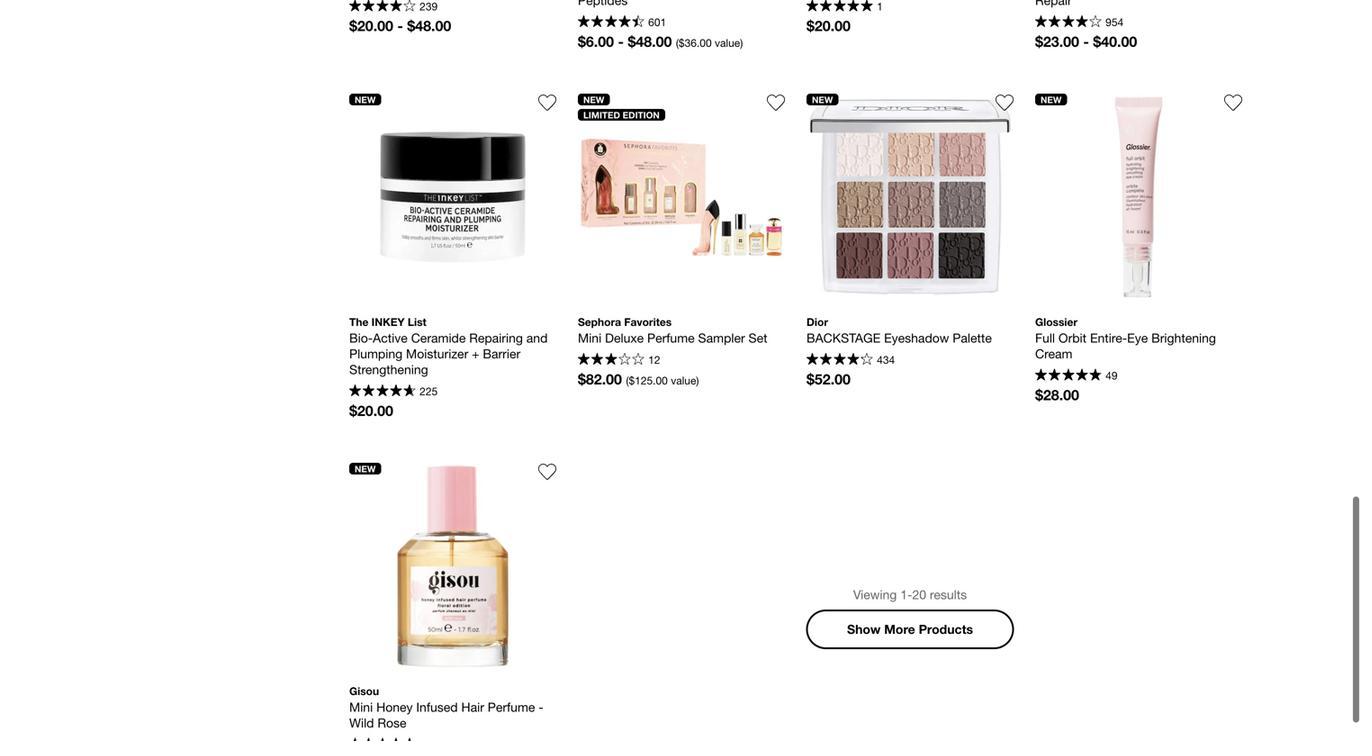 Task type: locate. For each thing, give the bounding box(es) containing it.
mini down sephora at the left of page
[[578, 330, 602, 345]]

brightening
[[1152, 330, 1216, 345]]

sephora favorites mini deluxe perfume sampler set
[[578, 316, 768, 345]]

1 horizontal spatial perfume
[[647, 330, 695, 345]]

palette
[[953, 330, 992, 345]]

full
[[1036, 330, 1055, 345]]

perfume right hair
[[488, 700, 535, 715]]

- for $6.00
[[618, 33, 624, 50]]

wild
[[349, 715, 374, 730]]

new inside new limited edition
[[583, 94, 604, 105]]

mini
[[578, 330, 602, 345], [349, 700, 373, 715]]

1 reviews element
[[877, 1, 883, 11]]

- for $20.00
[[397, 17, 403, 34]]

perfume
[[647, 330, 695, 345], [488, 700, 535, 715]]

0 horizontal spatial perfume
[[488, 700, 535, 715]]

4 stars element up "$23.00"
[[1036, 15, 1102, 30]]

$48.00
[[407, 17, 451, 34], [628, 33, 672, 50]]

more
[[884, 622, 915, 637]]

cream
[[1036, 346, 1073, 361]]

+
[[472, 346, 480, 361]]

1 horizontal spatial 4 stars element
[[807, 353, 873, 367]]

- inside gisou mini honey infused hair perfume - wild rose
[[539, 700, 544, 715]]

perfume up 12
[[647, 330, 695, 345]]

show more products
[[847, 622, 973, 637]]

repairing
[[469, 330, 523, 345]]

0 vertical spatial 5 stars element
[[807, 0, 873, 14]]

4.5 stars element
[[578, 15, 644, 30], [349, 384, 416, 399], [349, 738, 416, 741]]

- for $23.00
[[1084, 33, 1089, 50]]

sephora
[[578, 316, 621, 328]]

2 vertical spatial 4.5 stars element
[[349, 738, 416, 741]]

2 horizontal spatial 4 stars element
[[1036, 15, 1102, 30]]

0 horizontal spatial mini
[[349, 700, 373, 715]]

($125.00
[[626, 374, 668, 387]]

0 horizontal spatial $48.00
[[407, 17, 451, 34]]

0 horizontal spatial 5 stars element
[[807, 0, 873, 14]]

1 horizontal spatial value)
[[715, 36, 743, 49]]

225 reviews element
[[420, 385, 438, 397]]

$20.00 inside $20.00 link
[[807, 17, 851, 34]]

239 reviews element
[[420, 1, 438, 11]]

3 stars element
[[578, 353, 644, 367]]

1 vertical spatial 4.5 stars element
[[349, 384, 416, 399]]

$6.00 - $48.00 ($36.00 value)
[[578, 33, 743, 50]]

hair
[[461, 700, 484, 715]]

set
[[749, 330, 768, 345]]

- inside $20.00 - $48.00 "link"
[[397, 17, 403, 34]]

434
[[877, 353, 895, 366]]

inkey
[[372, 316, 405, 328]]

0 horizontal spatial 4 stars element
[[349, 0, 416, 14]]

results
[[930, 587, 967, 602]]

4 stars element up $20.00 - $48.00
[[349, 0, 416, 14]]

-
[[397, 17, 403, 34], [618, 33, 624, 50], [1084, 33, 1089, 50], [539, 700, 544, 715]]

$48.00 down 239 reviews element
[[407, 17, 451, 34]]

$28.00
[[1036, 386, 1080, 403]]

value)
[[715, 36, 743, 49], [671, 374, 699, 387]]

954
[[1106, 16, 1124, 28]]

strengthening
[[349, 362, 428, 377]]

1 vertical spatial mini
[[349, 700, 373, 715]]

601
[[648, 16, 667, 28]]

show more products button
[[806, 610, 1014, 649]]

601 reviews element
[[648, 16, 667, 28]]

1 vertical spatial 5 stars element
[[1036, 369, 1102, 383]]

1 vertical spatial 4 stars element
[[1036, 15, 1102, 30]]

4 stars element
[[349, 0, 416, 14], [1036, 15, 1102, 30], [807, 353, 873, 367]]

4.5 stars element down strengthening
[[349, 384, 416, 399]]

0 vertical spatial mini
[[578, 330, 602, 345]]

4.5 stars element up $6.00
[[578, 15, 644, 30]]

0 vertical spatial perfume
[[647, 330, 695, 345]]

49
[[1106, 369, 1118, 382]]

favorites
[[624, 316, 672, 328]]

5 stars element left 1 reviews element
[[807, 0, 873, 14]]

2 vertical spatial 4 stars element
[[807, 353, 873, 367]]

entire-
[[1090, 330, 1128, 345]]

sampler
[[698, 330, 745, 345]]

0 vertical spatial value)
[[715, 36, 743, 49]]

value) right ($125.00
[[671, 374, 699, 387]]

undefined gisou - mini honey infused hair perfume - wild rose image
[[349, 463, 556, 670]]

1 vertical spatial perfume
[[488, 700, 535, 715]]

mini inside gisou mini honey infused hair perfume - wild rose
[[349, 700, 373, 715]]

the
[[349, 316, 369, 328]]

$52.00
[[807, 371, 851, 388]]

4.5 stars element down rose
[[349, 738, 416, 741]]

new
[[355, 94, 376, 105], [583, 94, 604, 105], [812, 94, 833, 105], [1041, 94, 1062, 105], [355, 463, 376, 474]]

mini up wild
[[349, 700, 373, 715]]

$48.00 down 601 reviews element
[[628, 33, 672, 50]]

$20.00
[[349, 17, 393, 34], [807, 17, 851, 34], [349, 402, 393, 419]]

$82.00 ($125.00 value)
[[578, 371, 699, 388]]

4 stars element up $52.00
[[807, 353, 873, 367]]

0 horizontal spatial value)
[[671, 374, 699, 387]]

1 horizontal spatial mini
[[578, 330, 602, 345]]

1 horizontal spatial $48.00
[[628, 33, 672, 50]]

perfume inside gisou mini honey infused hair perfume - wild rose
[[488, 700, 535, 715]]

$48.00 inside $20.00 - $48.00 "link"
[[407, 17, 451, 34]]

1 vertical spatial value)
[[671, 374, 699, 387]]

sign in to love glossier full orbit entire-eye brightening cream image
[[1225, 94, 1243, 112]]

$20.00 - $48.00
[[349, 17, 451, 34]]

viewing
[[853, 587, 897, 602]]

$48.00 for $20.00
[[407, 17, 451, 34]]

and
[[527, 330, 548, 345]]

5 stars element
[[807, 0, 873, 14], [1036, 369, 1102, 383]]

plumping
[[349, 346, 403, 361]]

moisturizer
[[406, 346, 468, 361]]

1 horizontal spatial 5 stars element
[[1036, 369, 1102, 383]]

$6.00
[[578, 33, 614, 50]]

value) right ($36.00
[[715, 36, 743, 49]]

5 stars element up $28.00
[[1036, 369, 1102, 383]]

undefined the inkey list - bio-active ceramide repairing and plumping moisturizer + barrier strengthening image
[[349, 94, 556, 301]]

limited
[[583, 109, 620, 120]]

5 stars element for 1 reviews element
[[807, 0, 873, 14]]

new for $20.00
[[355, 94, 376, 105]]



Task type: describe. For each thing, give the bounding box(es) containing it.
list
[[408, 316, 427, 328]]

dior
[[807, 316, 828, 328]]

$48.00 for $6.00
[[628, 33, 672, 50]]

ceramide
[[411, 330, 466, 345]]

new for $28.00
[[1041, 94, 1062, 105]]

sign in to love the inkey list bio-active ceramide repairing and plumping moisturizer + barrier strengthening image
[[538, 94, 556, 112]]

undefined sephora favorites - mini deluxe perfume sampler set image
[[578, 94, 785, 301]]

glossier full orbit entire-eye brightening cream
[[1036, 316, 1220, 361]]

5 stars element for 49 reviews element
[[1036, 369, 1102, 383]]

954 reviews element
[[1106, 16, 1124, 28]]

sign in to love dior backstage eyeshadow palette image
[[996, 94, 1014, 112]]

gisou mini honey infused hair perfume - wild rose
[[349, 685, 547, 730]]

products
[[919, 622, 973, 637]]

perfume inside sephora favorites mini deluxe perfume sampler set
[[647, 330, 695, 345]]

$82.00
[[578, 371, 622, 388]]

$20.00 link
[[807, 0, 1014, 35]]

edition
[[623, 109, 660, 120]]

backstage
[[807, 330, 881, 345]]

1-
[[901, 587, 913, 602]]

$20.00 inside $20.00 - $48.00 "link"
[[349, 17, 393, 34]]

new limited edition
[[583, 94, 660, 120]]

value) inside '$6.00 - $48.00 ($36.00 value)'
[[715, 36, 743, 49]]

bio-
[[349, 330, 373, 345]]

41 reviews element
[[420, 739, 432, 741]]

barrier
[[483, 346, 521, 361]]

434 reviews element
[[877, 353, 895, 366]]

sign in to love gisou mini honey infused hair perfume - wild rose image
[[538, 463, 556, 481]]

rose
[[378, 715, 407, 730]]

eyeshadow
[[884, 330, 949, 345]]

infused
[[416, 700, 458, 715]]

undefined dior - backstage eyeshadow palette image
[[807, 94, 1014, 301]]

4.5 stars element for bio-active ceramide repairing and plumping moisturizer + barrier strengthening
[[349, 384, 416, 399]]

undefined glossier - full orbit entire-eye brightening cream image
[[1036, 94, 1243, 301]]

value) inside the $82.00 ($125.00 value)
[[671, 374, 699, 387]]

glossier
[[1036, 316, 1078, 328]]

$20.00 - $48.00 link
[[349, 0, 556, 35]]

active
[[373, 330, 408, 345]]

show
[[847, 622, 881, 637]]

12
[[648, 353, 661, 366]]

mini inside sephora favorites mini deluxe perfume sampler set
[[578, 330, 602, 345]]

0 vertical spatial 4.5 stars element
[[578, 15, 644, 30]]

sign in to love sephora favorites mini deluxe perfume sampler set image
[[767, 94, 785, 112]]

gisou
[[349, 685, 379, 697]]

$23.00
[[1036, 33, 1080, 50]]

honey
[[376, 700, 413, 715]]

$40.00
[[1093, 33, 1137, 50]]

eye
[[1128, 330, 1148, 345]]

dior backstage eyeshadow palette
[[807, 316, 992, 345]]

viewing 1-20 results
[[853, 587, 967, 602]]

4 stars element for 434
[[807, 353, 873, 367]]

the inkey list bio-active ceramide repairing and plumping moisturizer + barrier strengthening
[[349, 316, 551, 377]]

20
[[913, 587, 927, 602]]

new for $52.00
[[812, 94, 833, 105]]

$23.00 - $40.00
[[1036, 33, 1137, 50]]

deluxe
[[605, 330, 644, 345]]

49 reviews element
[[1106, 369, 1118, 382]]

4 stars element for 954
[[1036, 15, 1102, 30]]

4.5 stars element for mini honey infused hair perfume - wild rose
[[349, 738, 416, 741]]

orbit
[[1059, 330, 1087, 345]]

0 vertical spatial 4 stars element
[[349, 0, 416, 14]]

225
[[420, 385, 438, 397]]

12 reviews element
[[648, 353, 661, 366]]

($36.00
[[676, 36, 712, 49]]



Task type: vqa. For each thing, say whether or not it's contained in the screenshot.
Dior Backstage Eyeshadow Palette
yes



